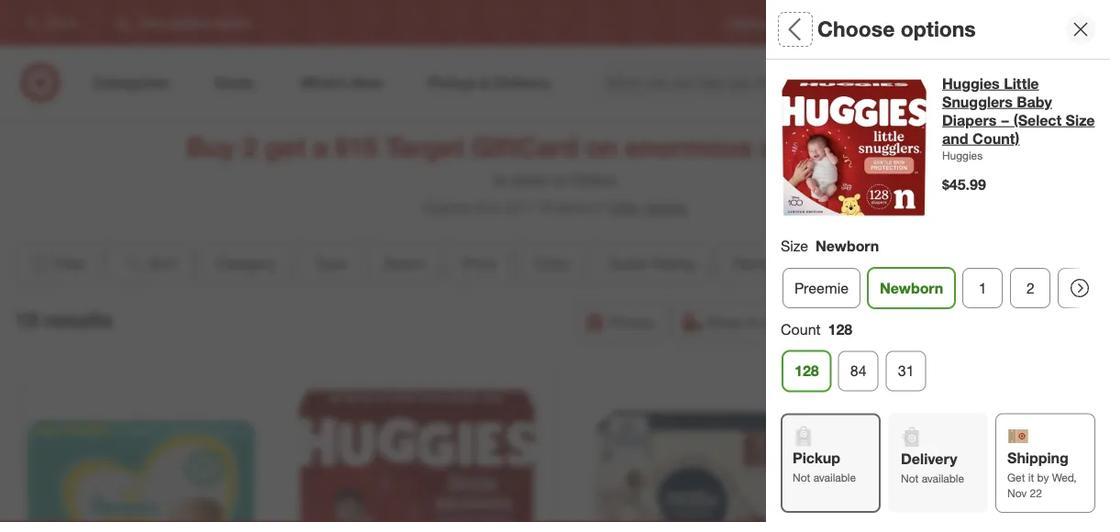 Task type: describe. For each thing, give the bounding box(es) containing it.
available for pickup
[[813, 470, 856, 484]]

a
[[313, 130, 328, 163]]

$27.99 - $39.99
[[815, 21, 904, 37]]

144ct
[[841, 119, 878, 137]]

huggies little snugglers baby diapers – (select size and count) link
[[942, 74, 1095, 148]]

- left $44.99 at the right bottom of page
[[857, 306, 862, 322]]

add for $27.99
[[830, 108, 851, 122]]

cart for $44.99
[[867, 407, 889, 421]]

sort button
[[107, 243, 193, 284]]

mega
[[881, 56, 918, 74]]

to for $27.99
[[854, 108, 864, 122]]

color
[[534, 254, 570, 272]]

expires
[[423, 198, 471, 216]]

to left (128ct)
[[1011, 407, 1022, 421]]

delivery inside button
[[919, 313, 972, 331]]

- inside huggies little snugglers diapers giant pack - size newborn (128ct)
[[1036, 397, 1042, 415]]

2 inside group
[[1026, 279, 1035, 297]]

millie moon mega box disposable diapers - size 3 - 144ct image
[[786, 0, 933, 21]]

128 link
[[783, 351, 831, 391]]

redcard
[[879, 16, 923, 30]]

$10.29
[[972, 306, 1011, 322]]

huggies little snugglers baby diapers – (select size and count) image
[[781, 74, 928, 221]]

cart for $39.99
[[867, 108, 889, 122]]

items
[[557, 198, 593, 216]]

huggies for huggies little snugglers baby diapers – (select size and count) huggies
[[942, 74, 1000, 92]]

nov inside shipping get it by wed, nov 22
[[1007, 486, 1027, 500]]

huggies little snugglers diapers giant pack - size newborn (128ct)
[[956, 355, 1077, 436]]

$52.99
[[1023, 306, 1061, 322]]

type button
[[299, 243, 361, 284]]

pickup not available
[[793, 449, 856, 484]]

weekly ad
[[798, 16, 850, 30]]

enormous
[[625, 130, 753, 163]]

cart for $49.99
[[1025, 108, 1046, 122]]

size for huggies little snugglers baby diapers – (select size and count) huggies
[[1066, 111, 1095, 129]]

pure
[[876, 340, 906, 358]]

weekly
[[798, 16, 833, 30]]

packs
[[848, 130, 924, 163]]

delivery inside delivery not available
[[901, 450, 957, 468]]

$39.99
[[866, 21, 904, 37]]

- left 128ct
[[868, 403, 874, 421]]

dialog containing millie moon mega box disposable diapers - size 3 - 144ct
[[766, 0, 1110, 522]]

128ct
[[878, 403, 915, 421]]

count 128
[[781, 321, 853, 338]]

guest
[[608, 254, 648, 272]]

registry link
[[728, 15, 768, 31]]

$15
[[335, 130, 378, 163]]

What can we help you find? suggestions appear below search field
[[595, 62, 878, 103]]

type
[[315, 254, 346, 272]]

redcard link
[[879, 15, 923, 31]]

group containing size
[[779, 236, 1102, 315]]

$45.99
[[942, 176, 986, 194]]

size newborn
[[781, 237, 879, 255]]

little for diapers
[[1030, 355, 1062, 373]]

25
[[506, 198, 522, 216]]

84 link
[[838, 351, 879, 391]]

pampers pure protection diapers enormous pack - newborn - 128ct image
[[786, 159, 933, 306]]

price
[[462, 254, 496, 272]]

brand
[[384, 254, 424, 272]]

size inside button
[[821, 254, 848, 272]]

get
[[264, 130, 305, 163]]

ad
[[836, 16, 850, 30]]

add to cart button for $39.99
[[822, 100, 897, 129]]

find stores
[[1043, 16, 1099, 30]]

22
[[1030, 486, 1042, 500]]

$27.99
[[815, 21, 853, 37]]

1
[[979, 279, 987, 297]]

in-
[[494, 171, 513, 189]]

1 vertical spatial huggies
[[942, 149, 983, 162]]

shop
[[707, 313, 742, 331]]

19 results
[[15, 307, 112, 333]]

offer details
[[608, 198, 687, 216]]

128 inside 'link'
[[794, 362, 819, 380]]

the honest company clean conscious disposable diapers - four print pack- size 2 - 124ct image
[[943, 0, 1090, 21]]

group containing count
[[779, 319, 1095, 399]]

category button
[[200, 243, 292, 284]]

buy
[[187, 130, 235, 163]]

online
[[571, 171, 616, 189]]

$28.49
[[815, 306, 853, 322]]

choose options
[[817, 16, 976, 42]]

get
[[1007, 470, 1025, 484]]

enormous
[[803, 382, 870, 400]]

target circle link
[[952, 15, 1014, 31]]

same day delivery
[[848, 313, 972, 331]]

$44.99
[[866, 306, 904, 322]]

gender button
[[717, 243, 798, 284]]

huggies little snugglers baby diapers – (select size and count) huggies
[[942, 74, 1095, 162]]

31
[[898, 362, 914, 380]]

or
[[553, 171, 567, 189]]

to for $14.99
[[1011, 108, 1022, 122]]

expires nov 25
[[423, 198, 522, 216]]

pampers swaddlers active baby diapers enormous pack - size 3 - 136ct image
[[786, 458, 933, 522]]

count
[[781, 321, 821, 338]]

19 for 19 results
[[15, 307, 38, 333]]

0 vertical spatial nov
[[476, 198, 502, 216]]

and
[[942, 129, 968, 147]]

weekly ad link
[[798, 15, 850, 31]]

size for millie moon mega box disposable diapers - size 3 - 144ct
[[867, 98, 894, 116]]

snugglers for diapers
[[942, 93, 1013, 111]]

preemie link
[[783, 268, 861, 308]]

diaper
[[760, 130, 841, 163]]

find stores link
[[1043, 15, 1099, 31]]

available for delivery
[[922, 471, 964, 485]]

little for baby
[[1004, 74, 1039, 92]]

category
[[215, 254, 276, 272]]

2 inside buy 2 get a $15 target giftcard on enormous diaper packs in-store or online
[[242, 130, 257, 163]]

pack for 128ct
[[874, 382, 906, 400]]

find
[[1043, 16, 1064, 30]]

giant
[[960, 397, 995, 415]]

pickup for pickup
[[609, 313, 654, 331]]

(select
[[1014, 111, 1062, 129]]

guest rating
[[608, 254, 694, 272]]



Task type: locate. For each thing, give the bounding box(es) containing it.
cart down 84 link
[[867, 407, 889, 421]]

2 link
[[1010, 268, 1051, 308]]

1 vertical spatial 3
[[1074, 279, 1082, 297]]

- left $52.99
[[1014, 306, 1019, 322]]

guest rating button
[[593, 243, 710, 284]]

3
[[899, 98, 907, 116], [1074, 279, 1082, 297]]

group
[[779, 236, 1102, 315], [779, 319, 1095, 399]]

3 down search
[[899, 98, 907, 116]]

add up count)
[[987, 108, 1008, 122]]

diapers
[[802, 98, 853, 116], [942, 111, 997, 129], [870, 361, 921, 379], [1027, 376, 1077, 394]]

huggies little snugglers diapers giant pack - size newborn (128ct) image
[[943, 159, 1090, 306]]

shipping
[[1007, 449, 1069, 467]]

0 vertical spatial delivery
[[919, 313, 972, 331]]

1 horizontal spatial store
[[761, 313, 795, 331]]

0 horizontal spatial pickup
[[609, 313, 654, 331]]

–
[[1001, 111, 1010, 129]]

pickup
[[609, 313, 654, 331], [793, 449, 840, 467]]

0 vertical spatial huggies
[[942, 74, 1000, 92]]

buy 2 get a $15 target giftcard on enormous diaper packs in-store or online
[[187, 130, 924, 189]]

cart up shipping
[[1025, 407, 1046, 421]]

filter
[[54, 254, 86, 272]]

diapers down the 'pure'
[[870, 361, 921, 379]]

newborn down enormous
[[804, 403, 864, 421]]

store right the in
[[761, 313, 795, 331]]

to right –
[[1011, 108, 1022, 122]]

brand button
[[369, 243, 439, 284]]

1 horizontal spatial 19
[[537, 198, 553, 216]]

little inside huggies little snugglers diapers giant pack - size newborn (128ct)
[[1030, 355, 1062, 373]]

millie
[[801, 56, 835, 74]]

size inside huggies little snugglers baby diapers – (select size and count) huggies
[[1066, 111, 1095, 129]]

newborn
[[816, 237, 879, 255], [880, 279, 943, 297], [804, 403, 864, 421], [962, 418, 1022, 436]]

moon
[[839, 56, 877, 74]]

add left (128ct)
[[987, 407, 1008, 421]]

snugglers inside huggies little snugglers baby diapers – (select size and count) huggies
[[942, 93, 1013, 111]]

shipping get it by wed, nov 22
[[1007, 449, 1077, 500]]

1 horizontal spatial 3
[[1074, 279, 1082, 297]]

add to cart for $49.99
[[987, 108, 1046, 122]]

diapers up and
[[942, 111, 997, 129]]

size button
[[805, 243, 864, 284]]

- right the search button
[[911, 98, 917, 116]]

0 horizontal spatial not
[[793, 470, 810, 484]]

1 horizontal spatial pack
[[999, 397, 1032, 415]]

offer details button
[[593, 197, 687, 218]]

pack right giant
[[999, 397, 1032, 415]]

0 horizontal spatial target
[[385, 130, 464, 163]]

128 up pampers
[[828, 321, 853, 338]]

filter button
[[15, 243, 100, 284]]

2 group from the top
[[779, 319, 1095, 399]]

add down enormous
[[830, 407, 851, 421]]

size for huggies little snugglers diapers giant pack - size newborn (128ct)
[[1046, 397, 1073, 415]]

registry
[[728, 16, 768, 30]]

it
[[1028, 470, 1034, 484]]

1 vertical spatial group
[[779, 319, 1095, 399]]

little up baby
[[1004, 74, 1039, 92]]

1 vertical spatial little
[[1030, 355, 1062, 373]]

on
[[586, 130, 617, 163]]

pampers pure protection diapers enormous pack - newborn - 128ct
[[798, 340, 921, 421]]

$14.99
[[972, 21, 1011, 37]]

0 horizontal spatial available
[[813, 470, 856, 484]]

not for delivery
[[901, 471, 919, 485]]

pampers
[[813, 340, 872, 358]]

not inside pickup not available
[[793, 470, 810, 484]]

huggies snug & dry baby disposable diapers huge pack - size 7 - 80ct image
[[943, 458, 1090, 522]]

add to cart for $44.99
[[830, 407, 889, 421]]

1 horizontal spatial 128
[[828, 321, 853, 338]]

huggies for huggies little snugglers diapers giant pack - size newborn (128ct)
[[972, 355, 1026, 373]]

0 horizontal spatial 128
[[794, 362, 819, 380]]

0 horizontal spatial 2
[[242, 130, 257, 163]]

disposable
[[838, 77, 911, 95]]

snugglers for giant
[[956, 376, 1022, 394]]

size inside millie moon mega box disposable diapers - size 3 - 144ct
[[867, 98, 894, 116]]

sort
[[149, 254, 177, 272]]

1 vertical spatial 2
[[1026, 279, 1035, 297]]

not
[[793, 470, 810, 484], [901, 471, 919, 485]]

newborn inside pampers pure protection diapers enormous pack - newborn - 128ct
[[804, 403, 864, 421]]

31 link
[[886, 351, 926, 391]]

wed,
[[1052, 470, 1077, 484]]

3 right 2 link at the bottom right of page
[[1074, 279, 1082, 297]]

19 for 19 items
[[537, 198, 553, 216]]

available inside pickup not available
[[813, 470, 856, 484]]

the honest company clean conscious disposable diapers - (select size and pattern) image
[[849, 382, 1089, 522], [849, 382, 1089, 522]]

newborn up same day delivery
[[880, 279, 943, 297]]

size inside group
[[781, 237, 808, 255]]

0 horizontal spatial 3
[[899, 98, 907, 116]]

1 group from the top
[[779, 236, 1102, 315]]

2 up $52.99
[[1026, 279, 1035, 297]]

target circle
[[952, 16, 1014, 30]]

day
[[890, 313, 915, 331]]

$28.49 - $44.99
[[815, 306, 904, 322]]

to down enormous
[[854, 407, 864, 421]]

diapers inside huggies little snugglers diapers giant pack - size newborn (128ct)
[[1027, 376, 1077, 394]]

available inside delivery not available
[[922, 471, 964, 485]]

1 horizontal spatial 2
[[1026, 279, 1035, 297]]

diapers inside huggies little snugglers baby diapers – (select size and count) huggies
[[942, 111, 997, 129]]

1 vertical spatial pickup
[[793, 449, 840, 467]]

to for $28.49
[[854, 407, 864, 421]]

options
[[901, 16, 976, 42]]

0 vertical spatial pickup
[[609, 313, 654, 331]]

gender
[[733, 254, 782, 272]]

huggies little movers baby disposable diapers - (select size and count) image
[[297, 382, 536, 522], [297, 382, 536, 522]]

stores
[[1067, 16, 1099, 30]]

pickup down guest
[[609, 313, 654, 331]]

size
[[867, 98, 894, 116], [1066, 111, 1095, 129], [781, 237, 808, 255], [821, 254, 848, 272], [1046, 397, 1073, 415]]

1 horizontal spatial pickup
[[793, 449, 840, 467]]

newborn down giant
[[962, 418, 1022, 436]]

3 inside millie moon mega box disposable diapers - size 3 - 144ct
[[899, 98, 907, 116]]

little inside huggies little snugglers baby diapers – (select size and count) huggies
[[1004, 74, 1039, 92]]

2 left the get
[[242, 130, 257, 163]]

huggies down and
[[942, 149, 983, 162]]

$14.99 - $49.99 link
[[943, 0, 1090, 96]]

target left the circle
[[952, 16, 982, 30]]

pampers swaddlers active baby diapers - (select size and count) image
[[22, 382, 261, 522], [22, 382, 261, 522]]

millie moon luxury diapers - (select size and count) image
[[573, 382, 812, 522], [573, 382, 812, 522]]

1 vertical spatial nov
[[1007, 486, 1027, 500]]

shop in store button
[[673, 302, 807, 342]]

- down 31 on the right of page
[[910, 382, 916, 400]]

19 items
[[537, 198, 593, 216]]

huggies inside huggies little snugglers diapers giant pack - size newborn (128ct)
[[972, 355, 1026, 373]]

size inside huggies little snugglers diapers giant pack - size newborn (128ct)
[[1046, 397, 1073, 415]]

not inside delivery not available
[[901, 471, 919, 485]]

- up (128ct)
[[1036, 397, 1042, 415]]

3 link
[[1058, 268, 1098, 308]]

1 horizontal spatial not
[[901, 471, 919, 485]]

add down box
[[830, 108, 851, 122]]

dialog
[[766, 0, 1110, 522]]

1 vertical spatial 128
[[794, 362, 819, 380]]

available
[[813, 470, 856, 484], [922, 471, 964, 485]]

nov down get
[[1007, 486, 1027, 500]]

target inside target circle link
[[952, 16, 982, 30]]

box
[[808, 77, 834, 95]]

snugglers up –
[[942, 93, 1013, 111]]

delivery down 128ct
[[901, 450, 957, 468]]

1 vertical spatial target
[[385, 130, 464, 163]]

in
[[746, 313, 757, 331]]

giftcard
[[471, 130, 578, 163]]

19 left items
[[537, 198, 553, 216]]

pickup down enormous
[[793, 449, 840, 467]]

$10.29 - $52.99
[[972, 306, 1061, 322]]

0 vertical spatial little
[[1004, 74, 1039, 92]]

delivery not available
[[901, 450, 964, 485]]

0 vertical spatial 19
[[537, 198, 553, 216]]

pack for (128ct)
[[999, 397, 1032, 415]]

circle
[[985, 16, 1014, 30]]

price button
[[447, 243, 511, 284]]

millie moon mega box disposable diapers - size 3 - 144ct
[[801, 56, 918, 137]]

to down disposable
[[854, 108, 864, 122]]

add
[[830, 108, 851, 122], [987, 108, 1008, 122], [830, 407, 851, 421], [987, 407, 1008, 421]]

0 vertical spatial 3
[[899, 98, 907, 116]]

store left or
[[513, 171, 549, 189]]

cart down disposable
[[867, 108, 889, 122]]

preemie
[[794, 279, 849, 297]]

target inside buy 2 get a $15 target giftcard on enormous diaper packs in-store or online
[[385, 130, 464, 163]]

1 vertical spatial 19
[[15, 307, 38, 333]]

available left get
[[922, 471, 964, 485]]

1 vertical spatial store
[[761, 313, 795, 331]]

to
[[854, 108, 864, 122], [1011, 108, 1022, 122], [854, 407, 864, 421], [1011, 407, 1022, 421]]

diapers down box
[[802, 98, 853, 116]]

cart right –
[[1025, 108, 1046, 122]]

pack inside huggies little snugglers diapers giant pack - size newborn (128ct)
[[999, 397, 1032, 415]]

1 horizontal spatial available
[[922, 471, 964, 485]]

search button
[[865, 62, 909, 106]]

snugglers up giant
[[956, 376, 1022, 394]]

1 horizontal spatial nov
[[1007, 486, 1027, 500]]

0 horizontal spatial 19
[[15, 307, 38, 333]]

3 inside group
[[1074, 279, 1082, 297]]

huggies up and
[[942, 74, 1000, 92]]

store inside 'button'
[[761, 313, 795, 331]]

add to cart button for $49.99
[[979, 100, 1055, 129]]

pack inside pampers pure protection diapers enormous pack - newborn - 128ct
[[874, 382, 906, 400]]

newborn inside huggies little snugglers diapers giant pack - size newborn (128ct)
[[962, 418, 1022, 436]]

add for $14.99
[[987, 108, 1008, 122]]

target up expires
[[385, 130, 464, 163]]

0 vertical spatial 2
[[242, 130, 257, 163]]

$14.99 - $49.99
[[972, 21, 1061, 37]]

- up 144ct
[[857, 98, 863, 116]]

1 vertical spatial delivery
[[901, 450, 957, 468]]

shop in store
[[707, 313, 795, 331]]

newborn up preemie
[[816, 237, 879, 255]]

- right ad
[[857, 21, 862, 37]]

diapers inside pampers pure protection diapers enormous pack - newborn - 128ct
[[870, 361, 921, 379]]

diapers inside millie moon mega box disposable diapers - size 3 - 144ct
[[802, 98, 853, 116]]

nov left 25
[[476, 198, 502, 216]]

1 horizontal spatial target
[[952, 16, 982, 30]]

2 vertical spatial huggies
[[972, 355, 1026, 373]]

little
[[1004, 74, 1039, 92], [1030, 355, 1062, 373]]

(128ct)
[[1026, 418, 1071, 436]]

pickup for pickup not available
[[793, 449, 840, 467]]

84
[[850, 362, 867, 380]]

pack up 128ct
[[874, 382, 906, 400]]

1 vertical spatial snugglers
[[956, 376, 1022, 394]]

0 vertical spatial target
[[952, 16, 982, 30]]

0 vertical spatial 128
[[828, 321, 853, 338]]

diapers up (128ct)
[[1027, 376, 1077, 394]]

choose
[[817, 16, 895, 42]]

0 horizontal spatial nov
[[476, 198, 502, 216]]

results
[[44, 307, 112, 333]]

add for $28.49
[[830, 407, 851, 421]]

offer
[[608, 198, 640, 216]]

choose options dialog
[[766, 0, 1110, 522]]

0 vertical spatial snugglers
[[942, 93, 1013, 111]]

$49.99
[[1023, 21, 1061, 37]]

target
[[952, 16, 982, 30], [385, 130, 464, 163]]

pickup inside pickup not available
[[793, 449, 840, 467]]

newborn link
[[868, 268, 955, 308]]

pickup inside pickup button
[[609, 313, 654, 331]]

0 vertical spatial group
[[779, 236, 1102, 315]]

add to cart for $39.99
[[830, 108, 889, 122]]

available down enormous
[[813, 470, 856, 484]]

delivery right day
[[919, 313, 972, 331]]

not for pickup
[[793, 470, 810, 484]]

- right the circle
[[1014, 21, 1019, 37]]

store inside buy 2 get a $15 target giftcard on enormous diaper packs in-store or online
[[513, 171, 549, 189]]

2
[[242, 130, 257, 163], [1026, 279, 1035, 297]]

snugglers inside huggies little snugglers diapers giant pack - size newborn (128ct)
[[956, 376, 1022, 394]]

little down $52.99
[[1030, 355, 1062, 373]]

128 up enormous
[[794, 362, 819, 380]]

pickup button
[[576, 302, 666, 342]]

0 horizontal spatial pack
[[874, 382, 906, 400]]

store
[[513, 171, 549, 189], [761, 313, 795, 331]]

19 left results
[[15, 307, 38, 333]]

count)
[[972, 129, 1020, 147]]

add to cart button for $44.99
[[822, 399, 897, 429]]

by
[[1037, 470, 1049, 484]]

0 horizontal spatial store
[[513, 171, 549, 189]]

huggies up giant
[[972, 355, 1026, 373]]

0 vertical spatial store
[[513, 171, 549, 189]]



Task type: vqa. For each thing, say whether or not it's contained in the screenshot.


